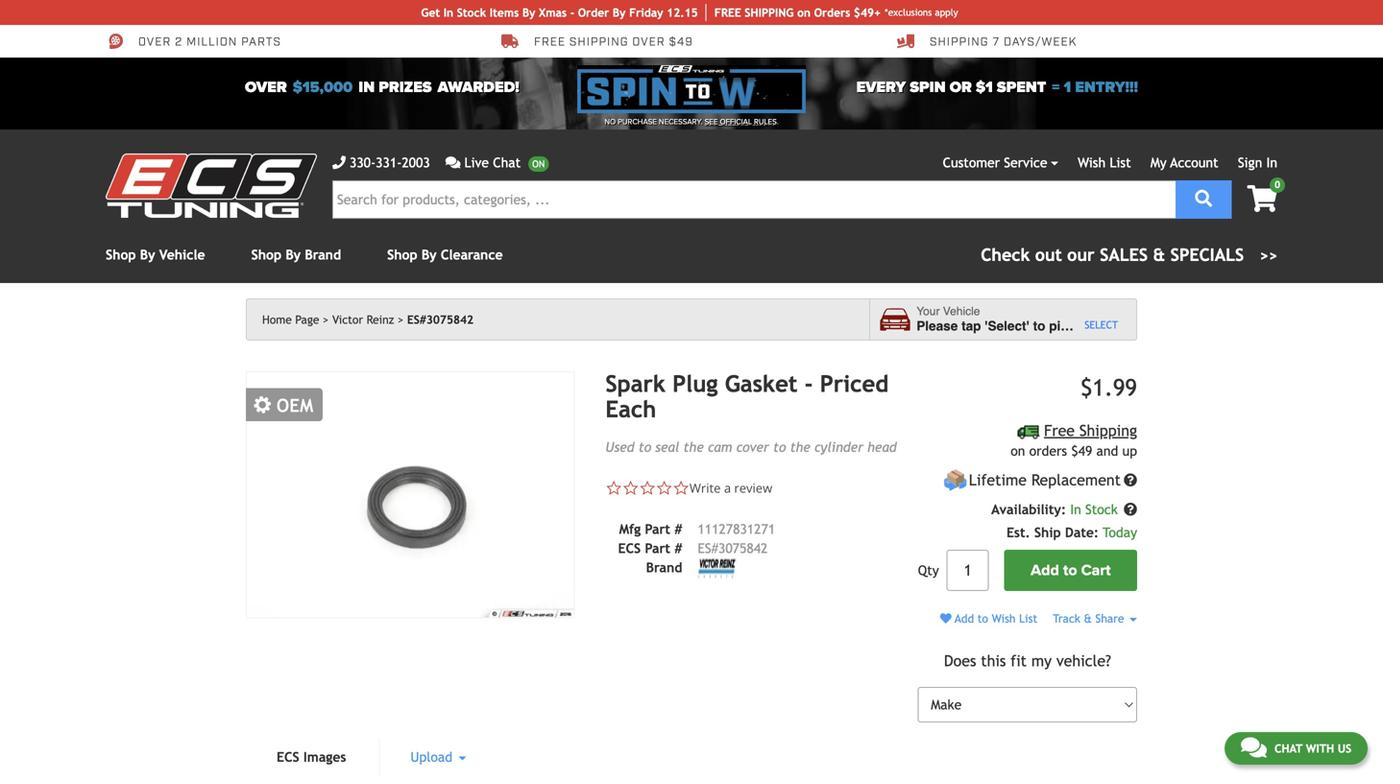 Task type: vqa. For each thing, say whether or not it's contained in the screenshot.
in
yes



Task type: describe. For each thing, give the bounding box(es) containing it.
ecs inside 11127831271 ecs part #
[[618, 541, 641, 556]]

my account link
[[1150, 155, 1218, 170]]

sign
[[1238, 155, 1262, 170]]

each
[[605, 396, 656, 423]]

free
[[714, 6, 741, 19]]

over
[[632, 34, 665, 50]]

sales & specials
[[1100, 245, 1244, 265]]

fit
[[1011, 652, 1027, 670]]

chat with us
[[1274, 742, 1351, 756]]

entry!!!
[[1075, 79, 1138, 97]]

order
[[578, 6, 609, 19]]

spent
[[997, 79, 1046, 97]]

spark plug gasket - priced each
[[605, 371, 889, 423]]

stock for get
[[457, 6, 486, 19]]

over 2 million parts link
[[106, 33, 281, 50]]

track
[[1053, 612, 1080, 626]]

ecs images link
[[246, 739, 377, 777]]

0 horizontal spatial chat
[[493, 155, 521, 170]]

question circle image
[[1124, 474, 1137, 488]]

purchase
[[618, 117, 657, 127]]

victor reinz image
[[698, 559, 736, 579]]

shipping
[[569, 34, 629, 50]]

does
[[944, 652, 976, 670]]

comments image for live
[[445, 156, 460, 170]]

write
[[690, 480, 721, 497]]

friday
[[629, 6, 663, 19]]

ecs tuning image
[[106, 154, 317, 218]]

& for track
[[1084, 612, 1092, 626]]

shop by brand link
[[251, 247, 341, 263]]

est. ship date: today
[[1007, 526, 1137, 541]]

us
[[1338, 742, 1351, 756]]

est.
[[1007, 526, 1030, 541]]

shipping inside 'link'
[[930, 34, 989, 50]]

ecs tuning 'spin to win' contest logo image
[[577, 65, 806, 113]]

parts
[[241, 34, 281, 50]]

shipping 7 days/week link
[[897, 33, 1077, 50]]

cylinder
[[814, 440, 863, 455]]

sales
[[1100, 245, 1148, 265]]

home page
[[262, 313, 319, 327]]

select
[[1085, 319, 1118, 331]]

shop by vehicle link
[[106, 247, 205, 263]]

shop for shop by brand
[[251, 247, 282, 263]]

1
[[1064, 79, 1071, 97]]

shopping cart image
[[1247, 185, 1277, 212]]

replacement
[[1031, 472, 1121, 490]]

0 horizontal spatial list
[[1019, 612, 1037, 626]]

ship
[[745, 6, 768, 19]]

qty
[[918, 563, 939, 579]]

comments image for chat
[[1241, 737, 1267, 760]]

used
[[605, 440, 634, 455]]

in for availability:
[[1070, 502, 1081, 518]]

brand for es# 3075842 brand
[[646, 560, 682, 576]]

my
[[1150, 155, 1167, 170]]

wish list link
[[1078, 155, 1131, 170]]

cart
[[1081, 562, 1111, 580]]

rules
[[754, 117, 777, 127]]

ping
[[768, 6, 794, 19]]

1 part from the top
[[645, 522, 670, 537]]

$1
[[976, 79, 993, 97]]

share
[[1095, 612, 1124, 626]]

home
[[262, 313, 292, 327]]

availability: in stock
[[991, 502, 1122, 518]]

0 horizontal spatial -
[[570, 6, 574, 19]]

$49 inside free shipping over $49 link
[[669, 34, 693, 50]]

- inside 'spark plug gasket - priced each'
[[804, 371, 813, 398]]

track & share
[[1053, 612, 1128, 626]]

7
[[993, 34, 1000, 50]]

$49+
[[854, 6, 881, 19]]

by for shop by brand
[[286, 247, 301, 263]]

sign in
[[1238, 155, 1277, 170]]

brand for shop by brand
[[305, 247, 341, 263]]

account
[[1170, 155, 1218, 170]]

in for sign
[[1266, 155, 1277, 170]]

victor reinz link
[[332, 313, 404, 327]]

*exclusions
[[885, 7, 932, 18]]

add for add to wish list
[[955, 612, 974, 626]]

write a review
[[690, 480, 772, 497]]

.
[[777, 117, 779, 127]]

no purchase necessary. see official rules .
[[604, 117, 779, 127]]

2 empty star image from the left
[[639, 480, 656, 497]]

over for over $15,000 in prizes
[[245, 79, 287, 97]]

does this fit my vehicle?
[[944, 652, 1111, 670]]

1 empty star image from the left
[[605, 480, 622, 497]]

2
[[175, 34, 183, 50]]

see official rules link
[[705, 116, 777, 128]]

0 horizontal spatial ecs
[[277, 750, 299, 766]]

clearance
[[441, 247, 503, 263]]

my account
[[1150, 155, 1218, 170]]

11127831271
[[698, 522, 775, 537]]

no
[[604, 117, 616, 127]]

free for shipping
[[1044, 422, 1075, 440]]

shipping inside free shipping on orders $49 and up
[[1079, 422, 1137, 440]]

part inside 11127831271 ecs part #
[[645, 541, 670, 556]]

items
[[490, 6, 519, 19]]

3 empty star image from the left
[[656, 480, 673, 497]]

es#
[[698, 541, 718, 556]]

mfg part #
[[619, 522, 682, 537]]

date:
[[1065, 526, 1099, 541]]

and
[[1096, 444, 1118, 459]]

over for over 2 million parts
[[138, 34, 171, 50]]

live chat link
[[445, 153, 549, 173]]

1 vertical spatial a
[[724, 480, 731, 497]]

1 empty star image from the left
[[622, 480, 639, 497]]

this product is lifetime replacement eligible image
[[943, 469, 967, 493]]

to for used to seal the cam cover to the cylinder head
[[638, 440, 651, 455]]

0 vertical spatial vehicle
[[159, 247, 205, 263]]

please
[[916, 319, 958, 334]]

with
[[1306, 742, 1334, 756]]

images
[[303, 750, 346, 766]]

330-331-2003 link
[[332, 153, 430, 173]]

free shipping on orders $49 and up
[[1011, 422, 1137, 459]]

0 horizontal spatial wish
[[992, 612, 1016, 626]]

to inside your vehicle please tap 'select' to pick a vehicle
[[1033, 319, 1045, 334]]

shop by clearance link
[[387, 247, 503, 263]]

by left xmas
[[522, 6, 535, 19]]

plug
[[672, 371, 718, 398]]

gasket
[[725, 371, 798, 398]]

on inside free shipping on orders $49 and up
[[1011, 444, 1025, 459]]

by right order
[[613, 6, 626, 19]]

to right cover
[[773, 440, 786, 455]]



Task type: locate. For each thing, give the bounding box(es) containing it.
seal
[[655, 440, 679, 455]]

victor reinz
[[332, 313, 394, 327]]

on right "ping"
[[797, 6, 811, 19]]

your
[[916, 305, 940, 319]]

heart image
[[940, 613, 952, 625]]

list left my
[[1110, 155, 1131, 170]]

0 horizontal spatial add
[[955, 612, 974, 626]]

days/week
[[1004, 34, 1077, 50]]

customer service
[[943, 155, 1047, 170]]

to
[[1033, 319, 1045, 334], [638, 440, 651, 455], [773, 440, 786, 455], [1063, 562, 1077, 580], [978, 612, 988, 626]]

customer service button
[[943, 153, 1058, 173]]

by for shop by vehicle
[[140, 247, 155, 263]]

this
[[981, 652, 1006, 670]]

- right xmas
[[570, 6, 574, 19]]

#
[[674, 522, 682, 537], [674, 541, 682, 556]]

add to wish list
[[952, 612, 1037, 626]]

0 vertical spatial comments image
[[445, 156, 460, 170]]

0 vertical spatial $49
[[669, 34, 693, 50]]

necessary.
[[659, 117, 703, 127]]

prizes
[[379, 79, 432, 97]]

2 part from the top
[[645, 541, 670, 556]]

vehicle
[[159, 247, 205, 263], [943, 305, 980, 319]]

0 horizontal spatial a
[[724, 480, 731, 497]]

empty star image
[[605, 480, 622, 497], [639, 480, 656, 497], [656, 480, 673, 497]]

add down ship
[[1031, 562, 1059, 580]]

1 horizontal spatial chat
[[1274, 742, 1302, 756]]

0 vertical spatial over
[[138, 34, 171, 50]]

free for shipping
[[534, 34, 566, 50]]

brand
[[305, 247, 341, 263], [646, 560, 682, 576]]

330-331-2003
[[350, 155, 430, 170]]

sign in link
[[1238, 155, 1277, 170]]

write a review link
[[690, 480, 772, 497]]

a inside your vehicle please tap 'select' to pick a vehicle
[[1079, 319, 1086, 334]]

ecs
[[618, 541, 641, 556], [277, 750, 299, 766]]

0 vertical spatial #
[[674, 522, 682, 537]]

0 horizontal spatial comments image
[[445, 156, 460, 170]]

1 vertical spatial free
[[1044, 422, 1075, 440]]

select link
[[1085, 318, 1118, 333]]

part down "mfg part #"
[[645, 541, 670, 556]]

by down 'ecs tuning' image
[[140, 247, 155, 263]]

shipping down apply
[[930, 34, 989, 50]]

$49
[[669, 34, 693, 50], [1071, 444, 1092, 459]]

0 vertical spatial &
[[1153, 245, 1165, 265]]

in
[[443, 6, 453, 19], [1266, 155, 1277, 170], [1070, 502, 1081, 518]]

over down parts
[[245, 79, 287, 97]]

add for add to cart
[[1031, 562, 1059, 580]]

1.99
[[1092, 375, 1137, 401]]

brand down "mfg part #"
[[646, 560, 682, 576]]

0 vertical spatial shipping
[[930, 34, 989, 50]]

victor
[[332, 313, 363, 327]]

add to cart button
[[1004, 550, 1137, 592]]

0 horizontal spatial in
[[443, 6, 453, 19]]

ecs left images
[[277, 750, 299, 766]]

to for add to cart
[[1063, 562, 1077, 580]]

to left pick
[[1033, 319, 1045, 334]]

on
[[797, 6, 811, 19], [1011, 444, 1025, 459]]

3075842
[[718, 541, 768, 556]]

empty star image up "mfg part #"
[[639, 480, 656, 497]]

0 vertical spatial ecs
[[618, 541, 641, 556]]

1 vertical spatial #
[[674, 541, 682, 556]]

add to cart
[[1031, 562, 1111, 580]]

free down xmas
[[534, 34, 566, 50]]

& for sales
[[1153, 245, 1165, 265]]

free up orders
[[1044, 422, 1075, 440]]

# up es# 3075842 brand
[[674, 522, 682, 537]]

2 vertical spatial in
[[1070, 502, 1081, 518]]

brand inside es# 3075842 brand
[[646, 560, 682, 576]]

None text field
[[947, 550, 989, 592]]

331-
[[376, 155, 402, 170]]

shop
[[106, 247, 136, 263], [251, 247, 282, 263], [387, 247, 417, 263]]

over left the 2
[[138, 34, 171, 50]]

0 horizontal spatial over
[[138, 34, 171, 50]]

1 vertical spatial part
[[645, 541, 670, 556]]

& right the sales
[[1153, 245, 1165, 265]]

chat left with
[[1274, 742, 1302, 756]]

list
[[1110, 155, 1131, 170], [1019, 612, 1037, 626]]

to inside button
[[1063, 562, 1077, 580]]

xmas
[[539, 6, 567, 19]]

1 horizontal spatial over
[[245, 79, 287, 97]]

in up est. ship date: today
[[1070, 502, 1081, 518]]

1 horizontal spatial $49
[[1071, 444, 1092, 459]]

stock left items
[[457, 6, 486, 19]]

lifetime
[[969, 472, 1027, 490]]

2 horizontal spatial shop
[[387, 247, 417, 263]]

free shipping over $49 link
[[501, 33, 693, 50]]

& right the track
[[1084, 612, 1092, 626]]

1 horizontal spatial shop
[[251, 247, 282, 263]]

in
[[358, 79, 375, 97]]

pick
[[1049, 319, 1075, 334]]

shipping 7 days/week
[[930, 34, 1077, 50]]

1 horizontal spatial on
[[1011, 444, 1025, 459]]

list left the track
[[1019, 612, 1037, 626]]

0 vertical spatial list
[[1110, 155, 1131, 170]]

# left es#
[[674, 541, 682, 556]]

0 vertical spatial chat
[[493, 155, 521, 170]]

1 vertical spatial list
[[1019, 612, 1037, 626]]

1 horizontal spatial ecs
[[618, 541, 641, 556]]

1 vertical spatial &
[[1084, 612, 1092, 626]]

1 horizontal spatial list
[[1110, 155, 1131, 170]]

the left cylinder
[[790, 440, 810, 455]]

vehicle down 'ecs tuning' image
[[159, 247, 205, 263]]

1 vertical spatial over
[[245, 79, 287, 97]]

get
[[421, 6, 440, 19]]

live
[[464, 155, 489, 170]]

2 shop from the left
[[251, 247, 282, 263]]

0 horizontal spatial $49
[[669, 34, 693, 50]]

vehicle inside your vehicle please tap 'select' to pick a vehicle
[[943, 305, 980, 319]]

vehicle up tap in the right of the page
[[943, 305, 980, 319]]

brand up the page
[[305, 247, 341, 263]]

1 horizontal spatial add
[[1031, 562, 1059, 580]]

0 horizontal spatial brand
[[305, 247, 341, 263]]

1 vertical spatial brand
[[646, 560, 682, 576]]

11127831271 ecs part #
[[618, 522, 775, 556]]

0 vertical spatial stock
[[457, 6, 486, 19]]

1 vertical spatial shipping
[[1079, 422, 1137, 440]]

wish list
[[1078, 155, 1131, 170]]

or
[[950, 79, 972, 97]]

1 # from the top
[[674, 522, 682, 537]]

1 shop from the left
[[106, 247, 136, 263]]

- left priced
[[804, 371, 813, 398]]

0
[[1275, 179, 1280, 190]]

shop for shop by clearance
[[387, 247, 417, 263]]

1 vertical spatial in
[[1266, 155, 1277, 170]]

empty star image down seal
[[673, 480, 690, 497]]

by up home page 'link'
[[286, 247, 301, 263]]

official
[[720, 117, 752, 127]]

search image
[[1195, 190, 1212, 207]]

chat
[[493, 155, 521, 170], [1274, 742, 1302, 756]]

comments image
[[445, 156, 460, 170], [1241, 737, 1267, 760]]

to left cart
[[1063, 562, 1077, 580]]

1 vertical spatial ecs
[[277, 750, 299, 766]]

cover
[[736, 440, 769, 455]]

comments image left live
[[445, 156, 460, 170]]

1 horizontal spatial vehicle
[[943, 305, 980, 319]]

0 vertical spatial -
[[570, 6, 574, 19]]

add right heart icon
[[955, 612, 974, 626]]

es#3075842 - 11127831271 - spark plug gasket - priced each - used to seal the cam cover to the cylinder head - victor reinz - bmw image
[[246, 372, 575, 619]]

on down free shipping "icon"
[[1011, 444, 1025, 459]]

comments image inside "live chat" link
[[445, 156, 460, 170]]

3 shop from the left
[[387, 247, 417, 263]]

0 horizontal spatial empty star image
[[622, 480, 639, 497]]

comments image left chat with us
[[1241, 737, 1267, 760]]

0 vertical spatial on
[[797, 6, 811, 19]]

home page link
[[262, 313, 329, 327]]

chat right live
[[493, 155, 521, 170]]

1 vertical spatial comments image
[[1241, 737, 1267, 760]]

in for get
[[443, 6, 453, 19]]

1 horizontal spatial comments image
[[1241, 737, 1267, 760]]

in right sign
[[1266, 155, 1277, 170]]

0 vertical spatial part
[[645, 522, 670, 537]]

1 horizontal spatial shipping
[[1079, 422, 1137, 440]]

up
[[1122, 444, 1137, 459]]

1 vertical spatial -
[[804, 371, 813, 398]]

2003
[[402, 155, 430, 170]]

1 vertical spatial add
[[955, 612, 974, 626]]

page
[[295, 313, 319, 327]]

availability:
[[991, 502, 1066, 518]]

0 horizontal spatial vehicle
[[159, 247, 205, 263]]

wish up this
[[992, 612, 1016, 626]]

cam
[[708, 440, 732, 455]]

wish
[[1078, 155, 1106, 170], [992, 612, 1016, 626]]

1 horizontal spatial free
[[1044, 422, 1075, 440]]

a right write on the bottom of page
[[724, 480, 731, 497]]

1 vertical spatial on
[[1011, 444, 1025, 459]]

0 vertical spatial free
[[534, 34, 566, 50]]

1 vertical spatial vehicle
[[943, 305, 980, 319]]

wish right the service
[[1078, 155, 1106, 170]]

1 horizontal spatial the
[[790, 440, 810, 455]]

Search text field
[[332, 181, 1176, 219]]

2 horizontal spatial in
[[1266, 155, 1277, 170]]

question circle image
[[1124, 503, 1137, 517]]

empty star image down used
[[605, 480, 622, 497]]

shop by clearance
[[387, 247, 503, 263]]

# inside 11127831271 ecs part #
[[674, 541, 682, 556]]

to right heart icon
[[978, 612, 988, 626]]

es#3075842
[[407, 313, 474, 327]]

add
[[1031, 562, 1059, 580], [955, 612, 974, 626]]

stock for availability:
[[1085, 502, 1118, 518]]

0 vertical spatial add
[[1031, 562, 1059, 580]]

upload
[[410, 750, 456, 766]]

a right pick
[[1079, 319, 1086, 334]]

review
[[734, 480, 772, 497]]

add to wish list link
[[940, 612, 1037, 626]]

1 vertical spatial wish
[[992, 612, 1016, 626]]

0 horizontal spatial shipping
[[930, 34, 989, 50]]

0 vertical spatial a
[[1079, 319, 1086, 334]]

1 horizontal spatial empty star image
[[673, 480, 690, 497]]

1 vertical spatial chat
[[1274, 742, 1302, 756]]

0 vertical spatial brand
[[305, 247, 341, 263]]

1 vertical spatial stock
[[1085, 502, 1118, 518]]

reinz
[[367, 313, 394, 327]]

to for add to wish list
[[978, 612, 988, 626]]

1 horizontal spatial wish
[[1078, 155, 1106, 170]]

$49 left "and"
[[1071, 444, 1092, 459]]

2 the from the left
[[790, 440, 810, 455]]

1 horizontal spatial &
[[1153, 245, 1165, 265]]

2 empty star image from the left
[[673, 480, 690, 497]]

part
[[645, 522, 670, 537], [645, 541, 670, 556]]

in right get
[[443, 6, 453, 19]]

0 vertical spatial wish
[[1078, 155, 1106, 170]]

$49 inside free shipping on orders $49 and up
[[1071, 444, 1092, 459]]

empty star image up mfg
[[622, 480, 639, 497]]

1 horizontal spatial -
[[804, 371, 813, 398]]

ship
[[1034, 526, 1061, 541]]

comments image inside chat with us link
[[1241, 737, 1267, 760]]

phone image
[[332, 156, 346, 170]]

shipping up "and"
[[1079, 422, 1137, 440]]

free shipping over $49
[[534, 34, 693, 50]]

1 horizontal spatial stock
[[1085, 502, 1118, 518]]

lifetime replacement
[[969, 472, 1121, 490]]

shop for shop by vehicle
[[106, 247, 136, 263]]

by left clearance
[[421, 247, 437, 263]]

0 horizontal spatial the
[[683, 440, 704, 455]]

free inside free shipping on orders $49 and up
[[1044, 422, 1075, 440]]

0 horizontal spatial shop
[[106, 247, 136, 263]]

the right seal
[[683, 440, 704, 455]]

empty star image left write on the bottom of page
[[656, 480, 673, 497]]

ecs down mfg
[[618, 541, 641, 556]]

by
[[522, 6, 535, 19], [613, 6, 626, 19], [140, 247, 155, 263], [286, 247, 301, 263], [421, 247, 437, 263]]

shop by brand
[[251, 247, 341, 263]]

1 horizontal spatial a
[[1079, 319, 1086, 334]]

0 horizontal spatial stock
[[457, 6, 486, 19]]

2 # from the top
[[674, 541, 682, 556]]

1 horizontal spatial in
[[1070, 502, 1081, 518]]

0 vertical spatial in
[[443, 6, 453, 19]]

330-
[[350, 155, 376, 170]]

million
[[186, 34, 237, 50]]

specials
[[1170, 245, 1244, 265]]

stock left question circle image
[[1085, 502, 1118, 518]]

every spin or $1 spent = 1 entry!!!
[[856, 79, 1138, 97]]

head
[[867, 440, 897, 455]]

0 horizontal spatial free
[[534, 34, 566, 50]]

1 horizontal spatial brand
[[646, 560, 682, 576]]

over $15,000 in prizes
[[245, 79, 432, 97]]

*exclusions apply link
[[885, 5, 958, 20]]

$49 down the 12.15
[[669, 34, 693, 50]]

to left seal
[[638, 440, 651, 455]]

0 horizontal spatial &
[[1084, 612, 1092, 626]]

over 2 million parts
[[138, 34, 281, 50]]

by for shop by clearance
[[421, 247, 437, 263]]

empty star image
[[622, 480, 639, 497], [673, 480, 690, 497]]

1 the from the left
[[683, 440, 704, 455]]

0 horizontal spatial on
[[797, 6, 811, 19]]

1 vertical spatial $49
[[1071, 444, 1092, 459]]

part right mfg
[[645, 522, 670, 537]]

add inside button
[[1031, 562, 1059, 580]]

every
[[856, 79, 906, 97]]

free shipping image
[[1018, 426, 1040, 440]]

0 link
[[1232, 178, 1285, 214]]

free
[[534, 34, 566, 50], [1044, 422, 1075, 440]]



